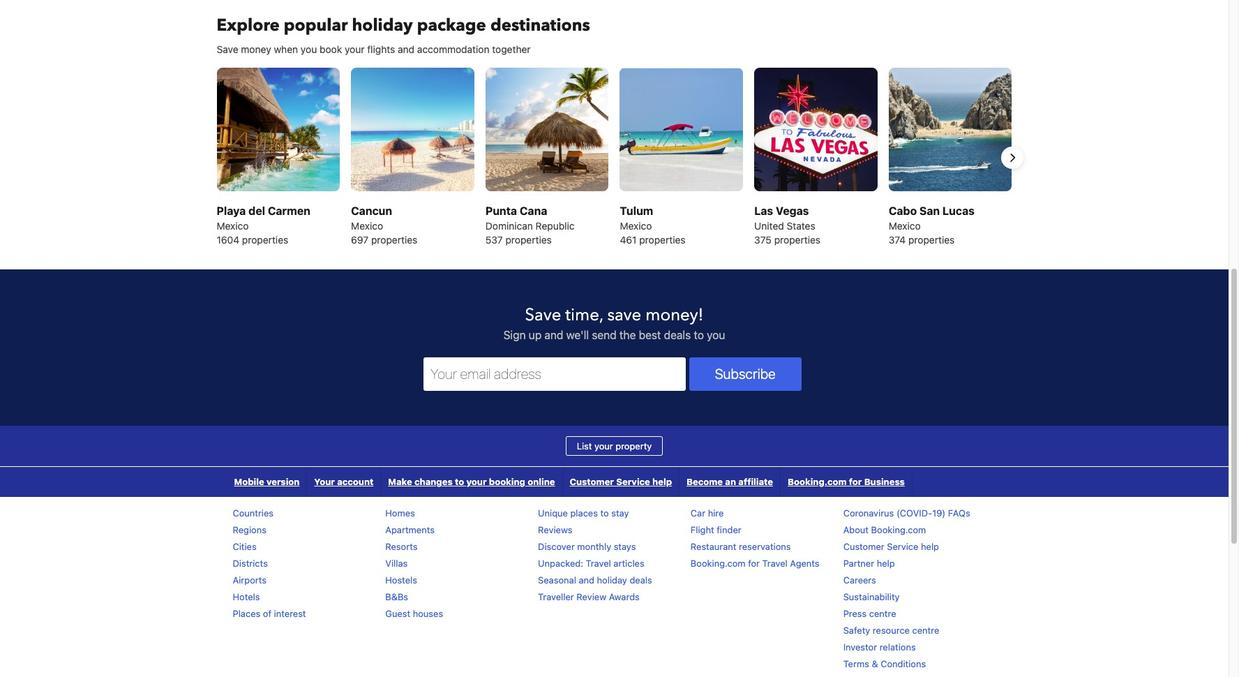 Task type: vqa. For each thing, say whether or not it's contained in the screenshot.
'Investor relations' link
yes



Task type: locate. For each thing, give the bounding box(es) containing it.
account
[[337, 476, 374, 487]]

of
[[263, 608, 272, 619]]

1 vertical spatial customer service help link
[[844, 541, 940, 552]]

1 properties from the left
[[242, 234, 288, 246]]

1 vertical spatial and
[[545, 329, 564, 341]]

houses
[[413, 608, 443, 619]]

0 horizontal spatial save
[[217, 43, 238, 55]]

2 travel from the left
[[763, 558, 788, 569]]

and for holiday
[[398, 43, 415, 55]]

customer up the places
[[570, 476, 614, 487]]

and
[[398, 43, 415, 55], [545, 329, 564, 341], [579, 574, 595, 586]]

coronavirus (covid-19) faqs about booking.com customer service help partner help careers sustainability press centre safety resource centre investor relations terms & conditions
[[844, 507, 971, 669]]

service
[[617, 476, 650, 487], [887, 541, 919, 552]]

changes
[[415, 476, 453, 487]]

customer inside coronavirus (covid-19) faqs about booking.com customer service help partner help careers sustainability press centre safety resource centre investor relations terms & conditions
[[844, 541, 885, 552]]

2 properties from the left
[[371, 234, 418, 246]]

and right flights
[[398, 43, 415, 55]]

deals inside save time, save money! sign up and we'll send the best deals to you
[[664, 329, 691, 341]]

1 vertical spatial for
[[748, 558, 760, 569]]

0 horizontal spatial customer
[[570, 476, 614, 487]]

properties right 697
[[371, 234, 418, 246]]

holiday up awards
[[597, 574, 627, 586]]

2 horizontal spatial to
[[694, 329, 704, 341]]

0 horizontal spatial service
[[617, 476, 650, 487]]

0 horizontal spatial centre
[[870, 608, 897, 619]]

holiday up flights
[[352, 14, 413, 37]]

0 vertical spatial your
[[345, 43, 365, 55]]

1 mexico from the left
[[217, 220, 249, 232]]

your right "list"
[[595, 440, 613, 452]]

and for to
[[579, 574, 595, 586]]

0 vertical spatial you
[[301, 43, 317, 55]]

1 horizontal spatial to
[[601, 507, 609, 519]]

car
[[691, 507, 706, 519]]

1 vertical spatial holiday
[[597, 574, 627, 586]]

1 travel from the left
[[586, 558, 611, 569]]

properties inside cabo san lucas mexico 374 properties
[[909, 234, 955, 246]]

lucas
[[943, 204, 975, 217]]

deals down 'money!'
[[664, 329, 691, 341]]

travel up seasonal and holiday deals link
[[586, 558, 611, 569]]

19)
[[933, 507, 946, 519]]

1 horizontal spatial travel
[[763, 558, 788, 569]]

properties down dominican
[[506, 234, 552, 246]]

properties inside punta cana dominican republic 537 properties
[[506, 234, 552, 246]]

0 vertical spatial save
[[217, 43, 238, 55]]

property
[[616, 440, 652, 452]]

6 properties from the left
[[909, 234, 955, 246]]

best
[[639, 329, 661, 341]]

1 horizontal spatial booking.com
[[788, 476, 847, 487]]

mexico up 1604
[[217, 220, 249, 232]]

cabo
[[889, 204, 917, 217]]

mexico
[[217, 220, 249, 232], [351, 220, 383, 232], [620, 220, 652, 232], [889, 220, 921, 232]]

discover monthly stays link
[[538, 541, 636, 552]]

and inside explore popular holiday package destinations save money when you book your flights and accommodation together
[[398, 43, 415, 55]]

booking.com for business link
[[781, 467, 912, 497]]

booking.com down restaurant
[[691, 558, 746, 569]]

2 horizontal spatial your
[[595, 440, 613, 452]]

properties for las
[[775, 234, 821, 246]]

properties inside las vegas united states 375 properties
[[775, 234, 821, 246]]

1 horizontal spatial your
[[467, 476, 487, 487]]

1 horizontal spatial for
[[849, 476, 862, 487]]

regions link
[[233, 524, 267, 535]]

deals
[[664, 329, 691, 341], [630, 574, 652, 586]]

agents
[[790, 558, 820, 569]]

2 horizontal spatial and
[[579, 574, 595, 586]]

navigation
[[227, 467, 913, 497]]

0 horizontal spatial your
[[345, 43, 365, 55]]

unpacked:
[[538, 558, 584, 569]]

become an affiliate
[[687, 476, 773, 487]]

customer up "partner"
[[844, 541, 885, 552]]

you inside save time, save money! sign up and we'll send the best deals to you
[[707, 329, 726, 341]]

your right book
[[345, 43, 365, 55]]

booking.com down the "coronavirus (covid-19) faqs" link
[[872, 524, 927, 535]]

properties right 461
[[640, 234, 686, 246]]

sustainability link
[[844, 591, 900, 602]]

terms
[[844, 658, 870, 669]]

1 vertical spatial save
[[525, 304, 561, 327]]

for inside car hire flight finder restaurant reservations booking.com for travel agents
[[748, 558, 760, 569]]

restaurant reservations link
[[691, 541, 791, 552]]

interest
[[274, 608, 306, 619]]

and right up on the left of the page
[[545, 329, 564, 341]]

for left business
[[849, 476, 862, 487]]

your account
[[314, 476, 374, 487]]

0 vertical spatial customer
[[570, 476, 614, 487]]

places
[[233, 608, 261, 619]]

restaurant
[[691, 541, 737, 552]]

mexico inside cancun mexico 697 properties
[[351, 220, 383, 232]]

service down "about booking.com" link
[[887, 541, 919, 552]]

0 horizontal spatial booking.com
[[691, 558, 746, 569]]

booking.com up coronavirus
[[788, 476, 847, 487]]

you left book
[[301, 43, 317, 55]]

to inside make changes to your booking online link
[[455, 476, 464, 487]]

airports link
[[233, 574, 267, 586]]

to down 'money!'
[[694, 329, 704, 341]]

flights
[[367, 43, 395, 55]]

2 mexico from the left
[[351, 220, 383, 232]]

reservations
[[739, 541, 791, 552]]

1 horizontal spatial help
[[877, 558, 895, 569]]

cities
[[233, 541, 257, 552]]

help left become
[[653, 476, 672, 487]]

0 vertical spatial for
[[849, 476, 862, 487]]

holiday inside explore popular holiday package destinations save money when you book your flights and accommodation together
[[352, 14, 413, 37]]

subscribe
[[715, 366, 776, 382]]

0 horizontal spatial travel
[[586, 558, 611, 569]]

1 vertical spatial centre
[[913, 625, 940, 636]]

2 vertical spatial booking.com
[[691, 558, 746, 569]]

to left stay
[[601, 507, 609, 519]]

and up traveller review awards link
[[579, 574, 595, 586]]

properties for cabo
[[909, 234, 955, 246]]

hostels
[[386, 574, 417, 586]]

0 horizontal spatial help
[[653, 476, 672, 487]]

booking
[[489, 476, 526, 487]]

terms & conditions link
[[844, 658, 926, 669]]

make changes to your booking online
[[388, 476, 555, 487]]

travel down reservations
[[763, 558, 788, 569]]

0 vertical spatial booking.com
[[788, 476, 847, 487]]

reviews
[[538, 524, 573, 535]]

help inside customer service help link
[[653, 476, 672, 487]]

0 vertical spatial help
[[653, 476, 672, 487]]

0 vertical spatial to
[[694, 329, 704, 341]]

cancun mexico 697 properties
[[351, 204, 418, 246]]

about
[[844, 524, 869, 535]]

properties inside tulum mexico 461 properties
[[640, 234, 686, 246]]

1 vertical spatial you
[[707, 329, 726, 341]]

monthly
[[578, 541, 612, 552]]

investor
[[844, 641, 878, 653]]

to inside unique places to stay reviews discover monthly stays unpacked: travel articles seasonal and holiday deals traveller review awards
[[601, 507, 609, 519]]

unpacked: travel articles link
[[538, 558, 645, 569]]

mexico down tulum
[[620, 220, 652, 232]]

1 horizontal spatial and
[[545, 329, 564, 341]]

461
[[620, 234, 637, 246]]

centre up relations
[[913, 625, 940, 636]]

become an affiliate link
[[680, 467, 780, 497]]

deals down articles
[[630, 574, 652, 586]]

save inside explore popular holiday package destinations save money when you book your flights and accommodation together
[[217, 43, 238, 55]]

booking.com inside coronavirus (covid-19) faqs about booking.com customer service help partner help careers sustainability press centre safety resource centre investor relations terms & conditions
[[872, 524, 927, 535]]

save time, save money! sign up and we'll send the best deals to you
[[504, 304, 726, 341]]

del
[[249, 204, 265, 217]]

articles
[[614, 558, 645, 569]]

you up subscribe
[[707, 329, 726, 341]]

save
[[217, 43, 238, 55], [525, 304, 561, 327]]

your left the booking
[[467, 476, 487, 487]]

homes
[[386, 507, 415, 519]]

customer service help link down "about booking.com" link
[[844, 541, 940, 552]]

1 vertical spatial to
[[455, 476, 464, 487]]

punta
[[486, 204, 517, 217]]

mobile version
[[234, 476, 300, 487]]

properties inside the playa del carmen mexico 1604 properties
[[242, 234, 288, 246]]

when
[[274, 43, 298, 55]]

1 horizontal spatial holiday
[[597, 574, 627, 586]]

centre
[[870, 608, 897, 619], [913, 625, 940, 636]]

navigation containing mobile version
[[227, 467, 913, 497]]

finder
[[717, 524, 742, 535]]

1 vertical spatial deals
[[630, 574, 652, 586]]

and inside unique places to stay reviews discover monthly stays unpacked: travel articles seasonal and holiday deals traveller review awards
[[579, 574, 595, 586]]

holiday inside unique places to stay reviews discover monthly stays unpacked: travel articles seasonal and holiday deals traveller review awards
[[597, 574, 627, 586]]

mexico inside cabo san lucas mexico 374 properties
[[889, 220, 921, 232]]

2 horizontal spatial booking.com
[[872, 524, 927, 535]]

0 horizontal spatial and
[[398, 43, 415, 55]]

together
[[492, 43, 531, 55]]

your
[[314, 476, 335, 487]]

3 properties from the left
[[506, 234, 552, 246]]

0 horizontal spatial you
[[301, 43, 317, 55]]

4 mexico from the left
[[889, 220, 921, 232]]

2 vertical spatial and
[[579, 574, 595, 586]]

mexico down cancun
[[351, 220, 383, 232]]

3 mexico from the left
[[620, 220, 652, 232]]

2 vertical spatial to
[[601, 507, 609, 519]]

help down 19)
[[921, 541, 940, 552]]

customer service help link up stay
[[563, 467, 679, 497]]

0 horizontal spatial holiday
[[352, 14, 413, 37]]

5 properties from the left
[[775, 234, 821, 246]]

save left the "money"
[[217, 43, 238, 55]]

resorts link
[[386, 541, 418, 552]]

republic
[[536, 220, 575, 232]]

0 vertical spatial deals
[[664, 329, 691, 341]]

properties down states
[[775, 234, 821, 246]]

centre up resource
[[870, 608, 897, 619]]

review
[[577, 591, 607, 602]]

mexico down 'cabo'
[[889, 220, 921, 232]]

save
[[608, 304, 642, 327]]

0 horizontal spatial deals
[[630, 574, 652, 586]]

0 horizontal spatial for
[[748, 558, 760, 569]]

cancun
[[351, 204, 392, 217]]

apartments
[[386, 524, 435, 535]]

travel
[[586, 558, 611, 569], [763, 558, 788, 569]]

explore popular holiday package destinations region
[[206, 68, 1024, 247]]

4 properties from the left
[[640, 234, 686, 246]]

countries regions cities districts airports hotels places of interest
[[233, 507, 306, 619]]

1 vertical spatial customer
[[844, 541, 885, 552]]

apartments link
[[386, 524, 435, 535]]

and inside save time, save money! sign up and we'll send the best deals to you
[[545, 329, 564, 341]]

1 horizontal spatial save
[[525, 304, 561, 327]]

punta cana dominican republic 537 properties
[[486, 204, 575, 246]]

to
[[694, 329, 704, 341], [455, 476, 464, 487], [601, 507, 609, 519]]

service inside coronavirus (covid-19) faqs about booking.com customer service help partner help careers sustainability press centre safety resource centre investor relations terms & conditions
[[887, 541, 919, 552]]

1 horizontal spatial deals
[[664, 329, 691, 341]]

tulum
[[620, 204, 654, 217]]

explore
[[217, 14, 280, 37]]

1 vertical spatial booking.com
[[872, 524, 927, 535]]

service up stay
[[617, 476, 650, 487]]

stay
[[612, 507, 629, 519]]

cana
[[520, 204, 548, 217]]

to for unique places to stay reviews discover monthly stays unpacked: travel articles seasonal and holiday deals traveller review awards
[[601, 507, 609, 519]]

to right changes
[[455, 476, 464, 487]]

up
[[529, 329, 542, 341]]

mexico inside tulum mexico 461 properties
[[620, 220, 652, 232]]

online
[[528, 476, 555, 487]]

conditions
[[881, 658, 926, 669]]

properties down san
[[909, 234, 955, 246]]

0 vertical spatial and
[[398, 43, 415, 55]]

1 horizontal spatial customer
[[844, 541, 885, 552]]

0 horizontal spatial to
[[455, 476, 464, 487]]

0 vertical spatial holiday
[[352, 14, 413, 37]]

las
[[755, 204, 774, 217]]

districts
[[233, 558, 268, 569]]

booking.com for travel agents link
[[691, 558, 820, 569]]

version
[[267, 476, 300, 487]]

subscribe button
[[689, 357, 802, 391]]

1 horizontal spatial you
[[707, 329, 726, 341]]

properties down del
[[242, 234, 288, 246]]

0 horizontal spatial customer service help link
[[563, 467, 679, 497]]

2 horizontal spatial help
[[921, 541, 940, 552]]

time,
[[566, 304, 603, 327]]

save up up on the left of the page
[[525, 304, 561, 327]]

help right "partner"
[[877, 558, 895, 569]]

travel inside car hire flight finder restaurant reservations booking.com for travel agents
[[763, 558, 788, 569]]

1 horizontal spatial service
[[887, 541, 919, 552]]

1 vertical spatial service
[[887, 541, 919, 552]]

package
[[417, 14, 486, 37]]

deals inside unique places to stay reviews discover monthly stays unpacked: travel articles seasonal and holiday deals traveller review awards
[[630, 574, 652, 586]]

for down reservations
[[748, 558, 760, 569]]



Task type: describe. For each thing, give the bounding box(es) containing it.
unique
[[538, 507, 568, 519]]

accommodation
[[417, 43, 490, 55]]

money!
[[646, 304, 704, 327]]

relations
[[880, 641, 916, 653]]

unique places to stay link
[[538, 507, 629, 519]]

mobile version link
[[227, 467, 307, 497]]

&
[[872, 658, 879, 669]]

1604
[[217, 234, 240, 246]]

mobile
[[234, 476, 264, 487]]

homes apartments resorts villas hostels b&bs guest houses
[[386, 507, 443, 619]]

0 vertical spatial centre
[[870, 608, 897, 619]]

1 vertical spatial your
[[595, 440, 613, 452]]

1 horizontal spatial customer service help link
[[844, 541, 940, 552]]

0 vertical spatial service
[[617, 476, 650, 487]]

flight
[[691, 524, 715, 535]]

2 vertical spatial help
[[877, 558, 895, 569]]

customer service help
[[570, 476, 672, 487]]

faqs
[[949, 507, 971, 519]]

villas link
[[386, 558, 408, 569]]

careers
[[844, 574, 877, 586]]

resorts
[[386, 541, 418, 552]]

las vegas united states 375 properties
[[755, 204, 821, 246]]

mexico inside the playa del carmen mexico 1604 properties
[[217, 220, 249, 232]]

0 vertical spatial customer service help link
[[563, 467, 679, 497]]

your account link
[[307, 467, 381, 497]]

b&bs
[[386, 591, 408, 602]]

customer inside navigation
[[570, 476, 614, 487]]

press centre link
[[844, 608, 897, 619]]

make
[[388, 476, 412, 487]]

you inside explore popular holiday package destinations save money when you book your flights and accommodation together
[[301, 43, 317, 55]]

districts link
[[233, 558, 268, 569]]

guest
[[386, 608, 411, 619]]

send
[[592, 329, 617, 341]]

reviews link
[[538, 524, 573, 535]]

hostels link
[[386, 574, 417, 586]]

money
[[241, 43, 271, 55]]

cabo san lucas mexico 374 properties
[[889, 204, 975, 246]]

traveller review awards link
[[538, 591, 640, 602]]

booking.com inside navigation
[[788, 476, 847, 487]]

properties for punta
[[506, 234, 552, 246]]

book
[[320, 43, 342, 55]]

guest houses link
[[386, 608, 443, 619]]

374
[[889, 234, 906, 246]]

destinations
[[491, 14, 590, 37]]

booking.com inside car hire flight finder restaurant reservations booking.com for travel agents
[[691, 558, 746, 569]]

b&bs link
[[386, 591, 408, 602]]

dominican
[[486, 220, 533, 232]]

playa del carmen mexico 1604 properties
[[217, 204, 311, 246]]

seasonal
[[538, 574, 577, 586]]

to for make changes to your booking online
[[455, 476, 464, 487]]

tulum mexico 461 properties
[[620, 204, 686, 246]]

homes link
[[386, 507, 415, 519]]

an
[[726, 476, 736, 487]]

we'll
[[567, 329, 589, 341]]

next image
[[1004, 149, 1021, 166]]

states
[[787, 220, 816, 232]]

traveller
[[538, 591, 574, 602]]

1 horizontal spatial centre
[[913, 625, 940, 636]]

san
[[920, 204, 940, 217]]

unique places to stay reviews discover monthly stays unpacked: travel articles seasonal and holiday deals traveller review awards
[[538, 507, 652, 602]]

Your email address email field
[[424, 357, 686, 391]]

to inside save time, save money! sign up and we'll send the best deals to you
[[694, 329, 704, 341]]

stays
[[614, 541, 636, 552]]

partner
[[844, 558, 875, 569]]

properties for playa
[[242, 234, 288, 246]]

resource
[[873, 625, 910, 636]]

about booking.com link
[[844, 524, 927, 535]]

cities link
[[233, 541, 257, 552]]

careers link
[[844, 574, 877, 586]]

2 vertical spatial your
[[467, 476, 487, 487]]

save inside save time, save money! sign up and we'll send the best deals to you
[[525, 304, 561, 327]]

hotels
[[233, 591, 260, 602]]

navigation inside save time, save money! footer
[[227, 467, 913, 497]]

537
[[486, 234, 503, 246]]

partner help link
[[844, 558, 895, 569]]

save time, save money! footer
[[0, 269, 1229, 677]]

airports
[[233, 574, 267, 586]]

(covid-
[[897, 507, 933, 519]]

list your property
[[577, 440, 652, 452]]

affiliate
[[739, 476, 773, 487]]

sign
[[504, 329, 526, 341]]

1 vertical spatial help
[[921, 541, 940, 552]]

flight finder link
[[691, 524, 742, 535]]

coronavirus
[[844, 507, 894, 519]]

properties inside cancun mexico 697 properties
[[371, 234, 418, 246]]

carmen
[[268, 204, 311, 217]]

safety resource centre link
[[844, 625, 940, 636]]

375
[[755, 234, 772, 246]]

car hire flight finder restaurant reservations booking.com for travel agents
[[691, 507, 820, 569]]

your inside explore popular holiday package destinations save money when you book your flights and accommodation together
[[345, 43, 365, 55]]

list your property link
[[566, 436, 663, 456]]

travel inside unique places to stay reviews discover monthly stays unpacked: travel articles seasonal and holiday deals traveller review awards
[[586, 558, 611, 569]]

explore popular holiday package destinations save money when you book your flights and accommodation together
[[217, 14, 590, 55]]

safety
[[844, 625, 871, 636]]



